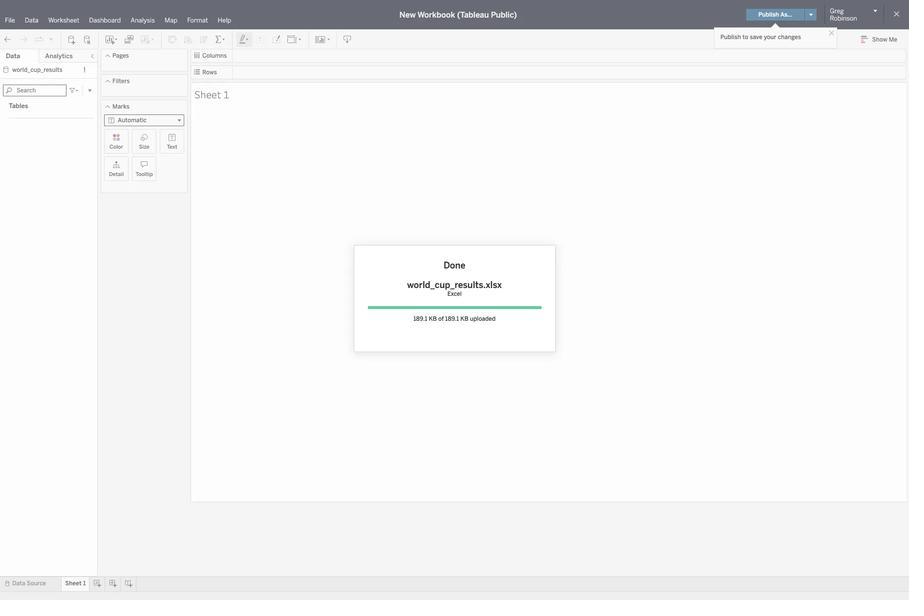 Task type: vqa. For each thing, say whether or not it's contained in the screenshot.
Fernando
no



Task type: locate. For each thing, give the bounding box(es) containing it.
undo image
[[3, 34, 13, 44]]

1 kb from the left
[[429, 315, 437, 322]]

1 vertical spatial sheet 1
[[65, 580, 86, 587]]

text
[[167, 144, 177, 150]]

sheet 1 down rows
[[195, 87, 229, 101]]

kb
[[429, 315, 437, 322], [461, 315, 469, 322]]

replay animation image right redo image
[[34, 34, 44, 44]]

replay animation image up analytics
[[48, 36, 54, 42]]

analytics
[[45, 52, 73, 60]]

1 horizontal spatial 1
[[224, 87, 229, 101]]

Search text field
[[3, 85, 67, 96]]

2 kb from the left
[[461, 315, 469, 322]]

new worksheet image
[[105, 34, 118, 44]]

data
[[25, 17, 38, 24], [6, 52, 20, 60], [12, 580, 25, 587]]

0 horizontal spatial kb
[[429, 315, 437, 322]]

0 horizontal spatial 189.1
[[414, 315, 428, 322]]

collapse image
[[90, 53, 95, 59]]

1 horizontal spatial sheet 1
[[195, 87, 229, 101]]

format workbook image
[[271, 34, 281, 44]]

totals image
[[215, 34, 226, 44]]

1 vertical spatial publish
[[721, 34, 742, 41]]

duplicate image
[[124, 34, 134, 44]]

1
[[224, 87, 229, 101], [83, 580, 86, 587]]

sheet right source on the bottom
[[65, 580, 82, 587]]

0 horizontal spatial replay animation image
[[34, 34, 44, 44]]

publish left as...
[[759, 11, 780, 18]]

0 vertical spatial sheet
[[195, 87, 221, 101]]

swap rows and columns image
[[168, 34, 178, 44]]

sort descending image
[[199, 34, 209, 44]]

pages
[[113, 52, 129, 59]]

0 horizontal spatial 1
[[83, 580, 86, 587]]

1 horizontal spatial kb
[[461, 315, 469, 322]]

publish
[[759, 11, 780, 18], [721, 34, 742, 41]]

0 horizontal spatial sheet
[[65, 580, 82, 587]]

0 horizontal spatial sheet 1
[[65, 580, 86, 587]]

189.1
[[414, 315, 428, 322], [446, 315, 459, 322]]

pause auto updates image
[[83, 34, 92, 44]]

data down undo icon
[[6, 52, 20, 60]]

publish for publish to save your changes
[[721, 34, 742, 41]]

color
[[110, 144, 123, 150]]

data source
[[12, 580, 46, 587]]

1 down columns at top left
[[224, 87, 229, 101]]

show
[[873, 36, 888, 43]]

189.1 right of on the bottom of page
[[446, 315, 459, 322]]

greg robinson
[[831, 7, 858, 22]]

download image
[[343, 34, 353, 44]]

me
[[890, 36, 898, 43]]

publish left to
[[721, 34, 742, 41]]

kb left of on the bottom of page
[[429, 315, 437, 322]]

kb left uploaded
[[461, 315, 469, 322]]

0 vertical spatial 1
[[224, 87, 229, 101]]

sheet down rows
[[195, 87, 221, 101]]

replay animation image
[[34, 34, 44, 44], [48, 36, 54, 42]]

1 vertical spatial sheet
[[65, 580, 82, 587]]

marks
[[113, 103, 130, 110]]

0 vertical spatial publish
[[759, 11, 780, 18]]

189.1 kb of 189.1 kb uploaded
[[414, 315, 496, 322]]

1 horizontal spatial 189.1
[[446, 315, 459, 322]]

0 vertical spatial data
[[25, 17, 38, 24]]

1 right source on the bottom
[[83, 580, 86, 587]]

sheet
[[195, 87, 221, 101], [65, 580, 82, 587]]

2 189.1 from the left
[[446, 315, 459, 322]]

show/hide cards image
[[315, 34, 331, 44]]

analysis
[[131, 17, 155, 24]]

0 horizontal spatial publish
[[721, 34, 742, 41]]

show me button
[[857, 32, 907, 47]]

publish inside button
[[759, 11, 780, 18]]

show me
[[873, 36, 898, 43]]

show labels image
[[256, 34, 266, 44]]

sheet 1
[[195, 87, 229, 101], [65, 580, 86, 587]]

uploaded
[[470, 315, 496, 322]]

sheet 1 right source on the bottom
[[65, 580, 86, 587]]

189.1 left of on the bottom of page
[[414, 315, 428, 322]]

data up redo image
[[25, 17, 38, 24]]

1 horizontal spatial publish
[[759, 11, 780, 18]]

data left source on the bottom
[[12, 580, 25, 587]]

publish for publish as...
[[759, 11, 780, 18]]

0 vertical spatial sheet 1
[[195, 87, 229, 101]]

worksheet
[[48, 17, 79, 24]]



Task type: describe. For each thing, give the bounding box(es) containing it.
source
[[27, 580, 46, 587]]

1 horizontal spatial replay animation image
[[48, 36, 54, 42]]

1 vertical spatial data
[[6, 52, 20, 60]]

format
[[187, 17, 208, 24]]

1 189.1 from the left
[[414, 315, 428, 322]]

new
[[400, 10, 416, 19]]

detail
[[109, 171, 124, 178]]

publish to save your changes
[[721, 34, 802, 41]]

world_cup_results.xlsx
[[408, 280, 502, 291]]

(tableau
[[457, 10, 489, 19]]

publish as... button
[[747, 9, 805, 21]]

sort ascending image
[[183, 34, 193, 44]]

1 horizontal spatial sheet
[[195, 87, 221, 101]]

excel
[[448, 291, 462, 297]]

world_cup_results.xlsx excel
[[408, 280, 502, 297]]

to
[[743, 34, 749, 41]]

1 vertical spatial 1
[[83, 580, 86, 587]]

rows
[[203, 69, 217, 76]]

close image
[[828, 28, 837, 38]]

robinson
[[831, 15, 858, 22]]

columns
[[203, 52, 227, 59]]

new workbook (tableau public)
[[400, 10, 517, 19]]

publish as...
[[759, 11, 793, 18]]

dashboard
[[89, 17, 121, 24]]

save
[[751, 34, 763, 41]]

as...
[[781, 11, 793, 18]]

file
[[5, 17, 15, 24]]

map
[[165, 17, 178, 24]]

your
[[765, 34, 777, 41]]

2 vertical spatial data
[[12, 580, 25, 587]]

public)
[[491, 10, 517, 19]]

filters
[[113, 78, 130, 85]]

redo image
[[19, 34, 28, 44]]

world_cup_results
[[12, 67, 62, 73]]

new data source image
[[67, 34, 77, 44]]

fit image
[[287, 34, 303, 44]]

changes
[[779, 34, 802, 41]]

clear sheet image
[[140, 34, 156, 44]]

greg
[[831, 7, 845, 15]]

of
[[439, 315, 444, 322]]

highlight image
[[239, 34, 250, 44]]

done
[[444, 260, 466, 271]]

help
[[218, 17, 231, 24]]

workbook
[[418, 10, 455, 19]]

tooltip
[[136, 171, 153, 178]]

tables
[[9, 102, 28, 110]]

size
[[139, 144, 150, 150]]



